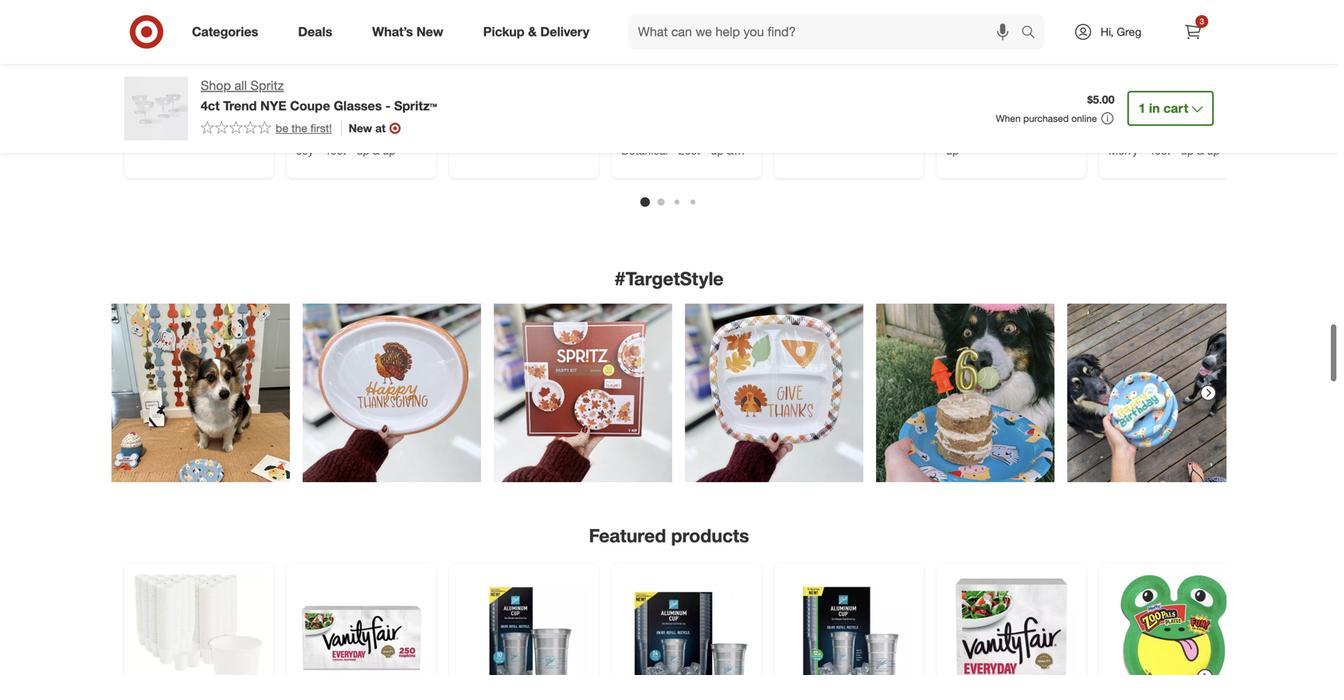 Task type: vqa. For each thing, say whether or not it's contained in the screenshot.


Task type: locate. For each thing, give the bounding box(es) containing it.
0 horizontal spatial 8.5"
[[385, 130, 405, 143]]

0 horizontal spatial holiday
[[296, 116, 334, 130]]

plate inside "$7.99 - $18.99 paper plate 10" - up & up™"
[[167, 116, 192, 130]]

new at
[[349, 121, 386, 135]]

heavy duty white paper plates 8.5" - 55ct- up & up™ image
[[947, 0, 1078, 92]]

- inside heavy duty white paper plates 8.5" - 55ct- up & up™
[[1004, 130, 1008, 143]]

8.5"
[[385, 130, 405, 143], [981, 130, 1001, 143], [1198, 130, 1218, 143]]

be the first!
[[276, 121, 332, 135]]

new left at
[[349, 121, 372, 135]]

1 8.5" from the left
[[385, 130, 405, 143]]

40ct right merry
[[1149, 143, 1171, 157]]

$7.99
[[134, 102, 161, 116]]

1 horizontal spatial 8.5"
[[981, 130, 1001, 143]]

paper for up™
[[134, 116, 164, 130]]

10" down 4ct at the top left of the page
[[195, 116, 212, 130]]

user image by @targetscallingme image
[[303, 304, 481, 482], [494, 304, 673, 482], [685, 304, 864, 482]]

& inside pickup & delivery link
[[528, 24, 537, 40]]

dinnerware inside $2.99 holiday disposable dinnerware plate 8.5" - merry - 40ct - up & up™
[[1109, 130, 1166, 143]]

up down new at
[[357, 143, 370, 157]]

1 horizontal spatial dinnerware
[[622, 130, 679, 143]]

new right what's
[[417, 24, 444, 40]]

holiday up merry
[[1109, 116, 1147, 130]]

1 horizontal spatial holiday
[[622, 116, 659, 130]]

holiday down coupe
[[296, 116, 334, 130]]

what's
[[372, 24, 413, 40]]

1 disposable from the left
[[337, 116, 393, 130]]

plates
[[947, 130, 978, 143]]

holiday inside $3.29 holiday disposable dinnerware plate 8.5" - joy - 40ct - up & up™
[[296, 116, 334, 130]]

What can we help you find? suggestions appear below search field
[[629, 14, 1026, 49]]

0 horizontal spatial 10"
[[195, 116, 212, 130]]

user image by @mn_koda image
[[1068, 304, 1246, 482]]

heavy duty white paper plates 8.5" - 55ct- up & up™
[[947, 116, 1069, 157]]

8.5" inside heavy duty white paper plates 8.5" - 55ct- up & up™
[[981, 130, 1001, 143]]

1 horizontal spatial 40ct
[[1149, 143, 1171, 157]]

up™ inside "$7.99 - $18.99 paper plate 10" - up & up™"
[[134, 130, 153, 143]]

vanity fair everyday 2-ply napkins - 250ct image
[[296, 573, 427, 675]]

up right 20ct
[[711, 143, 724, 157]]

2 8.5" from the left
[[981, 130, 1001, 143]]

dixie everyday dinner paper plates 8.5" image
[[459, 0, 590, 92]]

2 40ct from the left
[[1149, 143, 1171, 157]]

plate for $7.99
[[167, 116, 192, 130]]

1 horizontal spatial user image by @targetscallingme image
[[494, 304, 673, 482]]

plate inside $2.99 holiday disposable dinnerware plate 8.5" - merry - 40ct - up & up™
[[1169, 130, 1195, 143]]

hefty disposable dinnerware plates - zoo pals - 15ct image
[[1109, 573, 1240, 675]]

paper for &
[[1039, 116, 1069, 130]]

10" inside holiday disposable dinnerware plate 10" - botanical - 20ct - up & up™
[[710, 130, 727, 143]]

40ct
[[324, 143, 346, 157], [1149, 143, 1171, 157]]

holiday up botanical
[[622, 116, 659, 130]]

pickup
[[483, 24, 525, 40]]

1 dinnerware from the left
[[296, 130, 353, 143]]

disposable for $2.99
[[1150, 116, 1206, 130]]

plate for $2.99
[[1169, 130, 1195, 143]]

8.5" inside $3.29 holiday disposable dinnerware plate 8.5" - joy - 40ct - up & up™
[[385, 130, 405, 143]]

white
[[1007, 116, 1036, 130]]

2 disposable from the left
[[662, 116, 718, 130]]

0 horizontal spatial paper
[[134, 116, 164, 130]]

0 horizontal spatial user image by @targetscallingme image
[[303, 304, 481, 482]]

duty
[[981, 116, 1004, 130]]

2 horizontal spatial 8.5"
[[1198, 130, 1218, 143]]

dinnerware inside $3.29 holiday disposable dinnerware plate 8.5" - joy - 40ct - up & up™
[[296, 130, 353, 143]]

online
[[1072, 112, 1098, 124]]

up inside heavy duty white paper plates 8.5" - 55ct- up & up™
[[1041, 130, 1054, 143]]

$5.00
[[1088, 93, 1115, 107]]

2 dinnerware from the left
[[622, 130, 679, 143]]

trend
[[223, 98, 257, 113]]

1 horizontal spatial 10"
[[710, 130, 727, 143]]

paper left online
[[1039, 116, 1069, 130]]

cart
[[1164, 100, 1189, 116]]

0 vertical spatial new
[[417, 24, 444, 40]]

delivery
[[541, 24, 590, 40]]

up down when purchased online
[[1041, 130, 1054, 143]]

disposable
[[337, 116, 393, 130], [662, 116, 718, 130], [1150, 116, 1206, 130]]

3 holiday from the left
[[1109, 116, 1147, 130]]

plate inside $3.29 holiday disposable dinnerware plate 8.5" - joy - 40ct - up & up™
[[357, 130, 382, 143]]

40ct down the "first!"
[[324, 143, 346, 157]]

2 horizontal spatial user image by @targetscallingme image
[[685, 304, 864, 482]]

1 in cart for 4ct trend nye coupe glasses - spritz™ element
[[1139, 100, 1189, 116]]

2 paper from the left
[[1039, 116, 1069, 130]]

1 holiday from the left
[[296, 116, 334, 130]]

3 8.5" from the left
[[1198, 130, 1218, 143]]

1 paper from the left
[[134, 116, 164, 130]]

8.5" inside $2.99 holiday disposable dinnerware plate 8.5" - merry - 40ct - up & up™
[[1198, 130, 1218, 143]]

- inside "shop all spritz 4ct trend nye coupe glasses - spritz™"
[[386, 98, 391, 113]]

2 horizontal spatial dinnerware
[[1109, 130, 1166, 143]]

holiday
[[296, 116, 334, 130], [622, 116, 659, 130], [1109, 116, 1147, 130]]

1 horizontal spatial paper
[[1039, 116, 1069, 130]]

0 horizontal spatial dinnerware
[[296, 130, 353, 143]]

juvale 600 pack 3 oz. small white paper cups, disposable bath cup for bathroom & mouthwash image
[[134, 573, 265, 675]]

heavy
[[947, 116, 978, 130]]

dinnerware for joy
[[296, 130, 353, 143]]

1 in cart
[[1139, 100, 1189, 116]]

3 disposable from the left
[[1150, 116, 1206, 130]]

0 horizontal spatial disposable
[[337, 116, 393, 130]]

1 horizontal spatial disposable
[[662, 116, 718, 130]]

when purchased online
[[996, 112, 1098, 124]]

4ct
[[201, 98, 220, 113]]

10" right 20ct
[[710, 130, 727, 143]]

new
[[417, 24, 444, 40], [349, 121, 372, 135]]

user image by @shelbyandsoph image
[[877, 304, 1055, 482]]

plate for $3.29
[[357, 130, 382, 143]]

2 horizontal spatial holiday
[[1109, 116, 1147, 130]]

plate
[[167, 116, 192, 130], [357, 130, 382, 143], [682, 130, 707, 143], [1169, 130, 1195, 143]]

paper inside "$7.99 - $18.99 paper plate 10" - up & up™"
[[134, 116, 164, 130]]

plate down glasses
[[357, 130, 382, 143]]

1 40ct from the left
[[324, 143, 346, 157]]

40ct inside $2.99 holiday disposable dinnerware plate 8.5" - merry - 40ct - up & up™
[[1149, 143, 1171, 157]]

1
[[1139, 100, 1146, 116]]

#targetstyle
[[615, 267, 724, 290]]

8.5" for heavy duty white paper plates 8.5" - 55ct- up & up™
[[981, 130, 1001, 143]]

disposable inside $3.29 holiday disposable dinnerware plate 8.5" - joy - 40ct - up & up™
[[337, 116, 393, 130]]

up™
[[134, 130, 153, 143], [383, 143, 402, 157], [947, 143, 965, 157], [1208, 143, 1226, 157], [622, 157, 640, 171]]

& inside $3.29 holiday disposable dinnerware plate 8.5" - joy - 40ct - up & up™
[[373, 143, 380, 157]]

up down cart
[[1182, 143, 1195, 157]]

glasses
[[334, 98, 382, 113]]

disposable inside $2.99 holiday disposable dinnerware plate 8.5" - merry - 40ct - up & up™
[[1150, 116, 1206, 130]]

$3.29
[[296, 102, 324, 116]]

-
[[386, 98, 391, 113], [164, 102, 169, 116], [215, 116, 220, 130], [408, 130, 413, 143], [730, 130, 735, 143], [1004, 130, 1008, 143], [1221, 130, 1226, 143], [317, 143, 321, 157], [349, 143, 354, 157], [671, 143, 676, 157], [704, 143, 708, 157], [1142, 143, 1146, 157], [1174, 143, 1179, 157]]

plate right '$7.99'
[[167, 116, 192, 130]]

dinnerware
[[296, 130, 353, 143], [622, 130, 679, 143], [1109, 130, 1166, 143]]

textured stripe paper plates - up & up™ image
[[784, 0, 915, 92]]

55ct-
[[1012, 130, 1038, 143]]

40ct inside $3.29 holiday disposable dinnerware plate 8.5" - joy - 40ct - up & up™
[[324, 143, 346, 157]]

0 horizontal spatial 40ct
[[324, 143, 346, 157]]

user image by @dextermilothecorgi image
[[112, 304, 290, 482]]

paper inside heavy duty white paper plates 8.5" - 55ct- up & up™
[[1039, 116, 1069, 130]]

10"
[[195, 116, 212, 130], [710, 130, 727, 143]]

3 link
[[1176, 14, 1211, 49]]

2 holiday from the left
[[622, 116, 659, 130]]

up inside $3.29 holiday disposable dinnerware plate 8.5" - joy - 40ct - up & up™
[[357, 143, 370, 157]]

deals link
[[285, 14, 352, 49]]

products
[[672, 525, 750, 547]]

holiday disposable dinnerware plate 8.5" - joy - 40ct - up & up™ image
[[296, 0, 427, 92]]

2 horizontal spatial disposable
[[1150, 116, 1206, 130]]

paper
[[134, 116, 164, 130], [1039, 116, 1069, 130]]

0 horizontal spatial new
[[349, 121, 372, 135]]

holiday inside $2.99 holiday disposable dinnerware plate 8.5" - merry - 40ct - up & up™
[[1109, 116, 1147, 130]]

3 dinnerware from the left
[[1109, 130, 1166, 143]]

up
[[223, 116, 236, 130], [1041, 130, 1054, 143], [357, 143, 370, 157], [711, 143, 724, 157], [1182, 143, 1195, 157]]

2 user image by @targetscallingme image from the left
[[494, 304, 673, 482]]

plate right botanical
[[682, 130, 707, 143]]

paper left $18.99
[[134, 116, 164, 130]]

merry
[[1109, 143, 1139, 157]]

up down trend
[[223, 116, 236, 130]]

categories link
[[179, 14, 278, 49]]

& inside holiday disposable dinnerware plate 10" - botanical - 20ct - up & up™
[[727, 143, 734, 157]]

up inside $2.99 holiday disposable dinnerware plate 8.5" - merry - 40ct - up & up™
[[1182, 143, 1195, 157]]

shop all spritz 4ct trend nye coupe glasses - spritz™
[[201, 78, 437, 113]]

20ct
[[679, 143, 701, 157]]

1 user image by @targetscallingme image from the left
[[303, 304, 481, 482]]

pickup & delivery
[[483, 24, 590, 40]]

featured products
[[589, 525, 750, 547]]

&
[[528, 24, 537, 40], [239, 116, 246, 130], [1057, 130, 1064, 143], [373, 143, 380, 157], [727, 143, 734, 157], [1198, 143, 1205, 157]]

plate down cart
[[1169, 130, 1195, 143]]



Task type: describe. For each thing, give the bounding box(es) containing it.
3
[[1200, 16, 1205, 26]]

categories
[[192, 24, 258, 40]]

& inside heavy duty white paper plates 8.5" - 55ct- up & up™
[[1057, 130, 1064, 143]]

purchased
[[1024, 112, 1069, 124]]

ball aluminum cup recyclable party cups - 12oz/18ct image
[[784, 573, 915, 675]]

what's new
[[372, 24, 444, 40]]

joy
[[296, 143, 314, 157]]

when
[[996, 112, 1021, 124]]

be the first! link
[[201, 120, 332, 136]]

the
[[292, 121, 308, 135]]

search
[[1015, 26, 1053, 41]]

deals
[[298, 24, 333, 40]]

holiday disposable dinnerware plate 8.5" - merry - 40ct - up & up™ image
[[1109, 0, 1240, 92]]

greg
[[1117, 25, 1142, 39]]

8.5" for $3.29 holiday disposable dinnerware plate 8.5" - joy - 40ct - up & up™
[[385, 130, 405, 143]]

search button
[[1015, 14, 1053, 53]]

at
[[376, 121, 386, 135]]

1 horizontal spatial new
[[417, 24, 444, 40]]

in
[[1150, 100, 1161, 116]]

up™ inside $3.29 holiday disposable dinnerware plate 8.5" - joy - 40ct - up & up™
[[383, 143, 402, 157]]

holiday disposable dinnerware plate 10" - botanical - 20ct - up & up™
[[622, 116, 735, 171]]

& inside $2.99 holiday disposable dinnerware plate 8.5" - merry - 40ct - up & up™
[[1198, 143, 1205, 157]]

40ct for joy
[[324, 143, 346, 157]]

ball aluminum cup recyclable party cups - 16oz/24pk image
[[622, 573, 752, 675]]

coupe
[[290, 98, 330, 113]]

all
[[235, 78, 247, 93]]

dinnerware inside holiday disposable dinnerware plate 10" - botanical - 20ct - up & up™
[[622, 130, 679, 143]]

shop
[[201, 78, 231, 93]]

1 vertical spatial new
[[349, 121, 372, 135]]

up™ inside holiday disposable dinnerware plate 10" - botanical - 20ct - up & up™
[[622, 157, 640, 171]]

holiday disposable dinnerware plate 10" - botanical - 20ct - up & up™ image
[[622, 0, 752, 92]]

what's new link
[[359, 14, 464, 49]]

holiday disposable dinnerware plate 10" - botanical - 20ct - up & up™ link
[[622, 0, 752, 171]]

disposable inside holiday disposable dinnerware plate 10" - botanical - 20ct - up & up™
[[662, 116, 718, 130]]

image of 4ct trend nye coupe glasses - spritz™ image
[[124, 77, 188, 140]]

vanity fair everyday 2-ply napkins - 150ct image
[[947, 573, 1078, 675]]

8.5" for $2.99 holiday disposable dinnerware plate 8.5" - merry - 40ct - up & up™
[[1198, 130, 1218, 143]]

up inside "$7.99 - $18.99 paper plate 10" - up & up™"
[[223, 116, 236, 130]]

holiday for $3.29
[[296, 116, 334, 130]]

heavy duty white paper plates 8.5" - 55ct- up & up™ link
[[947, 0, 1078, 157]]

spritz
[[251, 78, 284, 93]]

holiday inside holiday disposable dinnerware plate 10" - botanical - 20ct - up & up™
[[622, 116, 659, 130]]

be
[[276, 121, 289, 135]]

featured
[[589, 525, 666, 547]]

nye
[[260, 98, 287, 113]]

paper plate 10" - up & up™ image
[[134, 0, 265, 92]]

up™ inside heavy duty white paper plates 8.5" - 55ct- up & up™
[[947, 143, 965, 157]]

ball aluminum cup recyclable party cups - 20oz/10ct image
[[459, 573, 590, 675]]

3 user image by @targetscallingme image from the left
[[685, 304, 864, 482]]

10" inside "$7.99 - $18.99 paper plate 10" - up & up™"
[[195, 116, 212, 130]]

$2.99
[[1109, 102, 1137, 116]]

disposable for $3.29
[[337, 116, 393, 130]]

hi, greg
[[1101, 25, 1142, 39]]

$18.99
[[172, 102, 205, 116]]

dinnerware for merry
[[1109, 130, 1166, 143]]

pickup & delivery link
[[470, 14, 610, 49]]

& inside "$7.99 - $18.99 paper plate 10" - up & up™"
[[239, 116, 246, 130]]

first!
[[311, 121, 332, 135]]

holiday for $2.99
[[1109, 116, 1147, 130]]

spritz™
[[394, 98, 437, 113]]

botanical
[[622, 143, 668, 157]]

$7.99 - $18.99 paper plate 10" - up & up™
[[134, 102, 246, 143]]

$2.99 holiday disposable dinnerware plate 8.5" - merry - 40ct - up & up™
[[1109, 102, 1226, 157]]

hi,
[[1101, 25, 1114, 39]]

$3.29 holiday disposable dinnerware plate 8.5" - joy - 40ct - up & up™
[[296, 102, 413, 157]]

plate inside holiday disposable dinnerware plate 10" - botanical - 20ct - up & up™
[[682, 130, 707, 143]]

up inside holiday disposable dinnerware plate 10" - botanical - 20ct - up & up™
[[711, 143, 724, 157]]

40ct for merry
[[1149, 143, 1171, 157]]

up™ inside $2.99 holiday disposable dinnerware plate 8.5" - merry - 40ct - up & up™
[[1208, 143, 1226, 157]]



